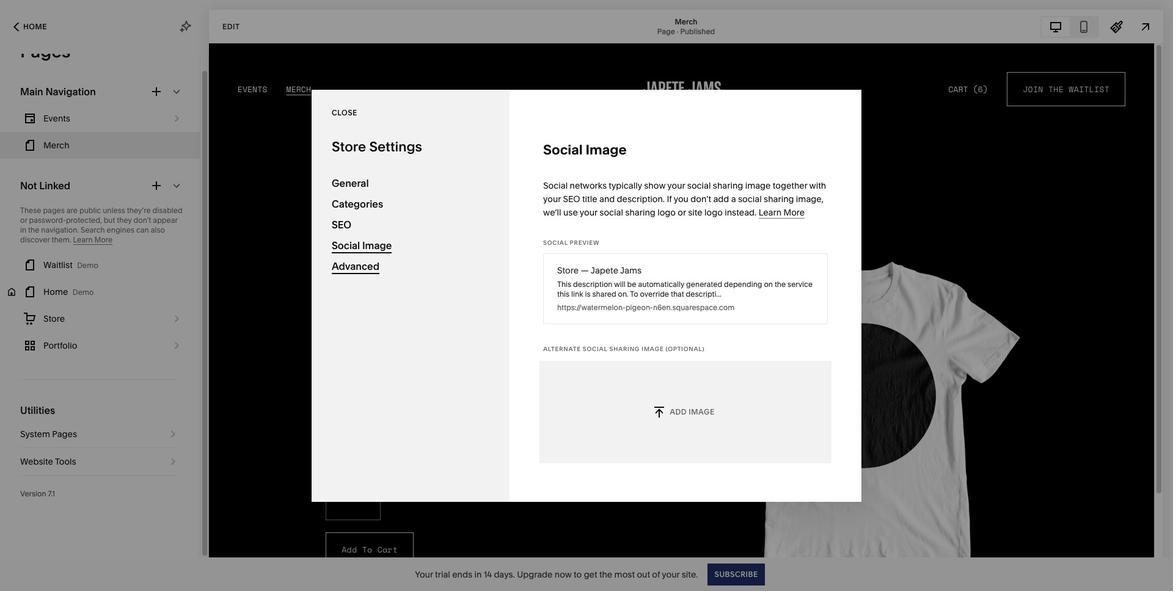 Task type: vqa. For each thing, say whether or not it's contained in the screenshot.
add a link to make the whole announcement bar clickable.
no



Task type: describe. For each thing, give the bounding box(es) containing it.
close button
[[332, 102, 358, 124]]

override
[[640, 290, 670, 299]]

title
[[583, 194, 598, 205]]

unless
[[103, 206, 125, 215]]

add image
[[670, 408, 715, 417]]

store button
[[0, 306, 200, 333]]

events button
[[0, 105, 200, 132]]

that
[[671, 290, 685, 299]]

waitlist demo
[[43, 260, 98, 271]]

typically
[[609, 180, 643, 191]]

add
[[714, 194, 730, 205]]

website tools
[[20, 457, 76, 468]]

store — japete jams this description will be automatically generated depending on the service this link is shared on. to override that descripti... https://watermelon-pigeon-n6en.squarespace.com
[[558, 265, 813, 312]]

most
[[615, 570, 635, 581]]

can
[[136, 226, 149, 235]]

add a new page to the "not linked" navigation group image
[[150, 179, 163, 193]]

general
[[332, 177, 369, 189]]

home demo
[[43, 287, 94, 298]]

or inside social networks typically show your social sharing image together with your seo title and description. if you don't add a social sharing image, we'll use your social sharing logo or site logo instead.
[[678, 207, 687, 218]]

discover
[[20, 235, 50, 245]]

social up networks
[[544, 142, 583, 158]]

engines
[[107, 226, 135, 235]]

your trial ends in 14 days. upgrade now to get the most out of your site.
[[415, 570, 699, 581]]

days.
[[494, 570, 515, 581]]

and
[[600, 194, 615, 205]]

merch for merch
[[43, 140, 69, 151]]

image inside social image link
[[363, 239, 392, 252]]

categories
[[332, 198, 383, 210]]

automatically
[[639, 280, 685, 289]]

but
[[104, 216, 115, 225]]

search
[[81, 226, 105, 235]]

public
[[79, 206, 101, 215]]

navigation
[[46, 86, 96, 98]]

settings
[[370, 138, 422, 155]]

1 horizontal spatial social image
[[544, 142, 627, 158]]

more inside dialog
[[784, 207, 805, 218]]

1 vertical spatial social image
[[332, 239, 392, 252]]

use
[[564, 207, 578, 218]]

japete
[[591, 265, 619, 276]]

main navigation
[[20, 86, 96, 98]]

will
[[615, 280, 626, 289]]

0 horizontal spatial social
[[600, 207, 624, 218]]

pigeon-
[[626, 303, 654, 312]]

store for store
[[43, 314, 65, 325]]

merch button
[[0, 132, 200, 159]]

a
[[732, 194, 737, 205]]

your up the you
[[668, 180, 686, 191]]

get
[[584, 570, 598, 581]]

0 vertical spatial pages
[[20, 41, 71, 62]]

1 horizontal spatial learn more
[[759, 207, 805, 218]]

on.
[[618, 290, 629, 299]]

these pages are public unless they're disabled or password-protected, but they don't appear in the navigation. search engines can also discover them.
[[20, 206, 183, 245]]

·
[[677, 27, 679, 36]]

1 horizontal spatial in
[[475, 570, 482, 581]]

protected,
[[66, 216, 102, 225]]

merch page · published
[[658, 17, 716, 36]]

in inside these pages are public unless they're disabled or password-protected, but they don't appear in the navigation. search engines can also discover them.
[[20, 226, 26, 235]]

merch for merch page · published
[[675, 17, 698, 26]]

this
[[558, 290, 570, 299]]

social networks typically show your social sharing image together with your seo title and description. if you don't add a social sharing image, we'll use your social sharing logo or site logo instead.
[[544, 180, 827, 218]]

generated
[[687, 280, 723, 289]]

you
[[674, 194, 689, 205]]

home button
[[0, 13, 60, 40]]

this
[[558, 280, 572, 289]]

system
[[20, 429, 50, 440]]

the inside these pages are public unless they're disabled or password-protected, but they don't appear in the navigation. search engines can also discover them.
[[28, 226, 39, 235]]

utilities
[[20, 405, 55, 417]]

show
[[645, 180, 666, 191]]

page
[[658, 27, 676, 36]]

disabled
[[153, 206, 183, 215]]

ends
[[453, 570, 473, 581]]

on
[[765, 280, 773, 289]]

also
[[151, 226, 165, 235]]

social image link
[[332, 235, 490, 256]]

portfolio button
[[0, 333, 200, 360]]

not
[[20, 180, 37, 192]]

your up we'll
[[544, 194, 561, 205]]

store for store — japete jams this description will be automatically generated depending on the service this link is shared on. to override that descripti... https://watermelon-pigeon-n6en.squarespace.com
[[558, 265, 579, 276]]

learn inside dialog
[[759, 207, 782, 218]]

if
[[667, 194, 672, 205]]

add a new page to the "main navigation" group image
[[150, 85, 163, 98]]

social left sharing
[[583, 346, 608, 352]]

0 horizontal spatial more
[[94, 235, 113, 245]]

trial
[[435, 570, 451, 581]]

categories link
[[332, 194, 490, 214]]

add image button
[[540, 361, 832, 464]]

not linked
[[20, 180, 70, 192]]

with
[[810, 180, 827, 191]]

appear
[[153, 216, 178, 225]]

1 horizontal spatial sharing
[[713, 180, 744, 191]]

seo link
[[332, 214, 490, 235]]

waitlist
[[43, 260, 73, 271]]

password-
[[29, 216, 66, 225]]

navigation.
[[41, 226, 79, 235]]

edit button
[[215, 15, 248, 38]]

(optional)
[[666, 346, 705, 352]]

alternate
[[544, 346, 581, 352]]

social inside social image link
[[332, 239, 360, 252]]

don't inside social networks typically show your social sharing image together with your seo title and description. if you don't add a social sharing image, we'll use your social sharing logo or site logo instead.
[[691, 194, 712, 205]]

site.
[[682, 570, 699, 581]]

image
[[746, 180, 771, 191]]

close
[[332, 108, 358, 117]]

events
[[43, 113, 70, 124]]



Task type: locate. For each thing, give the bounding box(es) containing it.
don't
[[691, 194, 712, 205], [134, 216, 151, 225]]

instead.
[[725, 207, 757, 218]]

social image up networks
[[544, 142, 627, 158]]

pages inside button
[[52, 429, 77, 440]]

1 horizontal spatial learn
[[759, 207, 782, 218]]

social image up advanced
[[332, 239, 392, 252]]

1 horizontal spatial logo
[[705, 207, 723, 218]]

learn more
[[759, 207, 805, 218], [73, 235, 113, 245]]

0 vertical spatial sharing
[[713, 180, 744, 191]]

seo
[[563, 194, 581, 205], [332, 219, 352, 231]]

sharing
[[610, 346, 640, 352]]

image,
[[797, 194, 824, 205]]

version
[[20, 490, 46, 499]]

home for home demo
[[43, 287, 68, 298]]

learn more down together
[[759, 207, 805, 218]]

main
[[20, 86, 43, 98]]

1 horizontal spatial the
[[600, 570, 613, 581]]

out
[[637, 570, 651, 581]]

pages down home button
[[20, 41, 71, 62]]

demo inside home demo
[[73, 288, 94, 297]]

1 horizontal spatial merch
[[675, 17, 698, 26]]

0 vertical spatial store
[[332, 138, 366, 155]]

preview
[[570, 239, 600, 246]]

demo for home
[[73, 288, 94, 297]]

learn more link for image,
[[759, 207, 805, 219]]

the
[[28, 226, 39, 235], [775, 280, 786, 289], [600, 570, 613, 581]]

merch
[[675, 17, 698, 26], [43, 140, 69, 151]]

store
[[332, 138, 366, 155], [558, 265, 579, 276], [43, 314, 65, 325]]

logo down if
[[658, 207, 676, 218]]

dialog
[[312, 90, 862, 502]]

learn more link down search
[[73, 235, 113, 245]]

1 horizontal spatial more
[[784, 207, 805, 218]]

image up networks
[[586, 142, 627, 158]]

2 vertical spatial store
[[43, 314, 65, 325]]

in left '14'
[[475, 570, 482, 581]]

0 horizontal spatial seo
[[332, 219, 352, 231]]

2 horizontal spatial store
[[558, 265, 579, 276]]

1 vertical spatial pages
[[52, 429, 77, 440]]

0 vertical spatial home
[[23, 22, 47, 31]]

more down search
[[94, 235, 113, 245]]

pages
[[43, 206, 65, 215]]

logo down add
[[705, 207, 723, 218]]

1 vertical spatial seo
[[332, 219, 352, 231]]

0 horizontal spatial or
[[20, 216, 27, 225]]

logo
[[658, 207, 676, 218], [705, 207, 723, 218]]

the right get
[[600, 570, 613, 581]]

0 vertical spatial learn
[[759, 207, 782, 218]]

2 horizontal spatial social
[[739, 194, 762, 205]]

alternate social sharing image (optional)
[[544, 346, 705, 352]]

2 vertical spatial social
[[600, 207, 624, 218]]

demo inside waitlist demo
[[77, 261, 98, 270]]

0 horizontal spatial social image
[[332, 239, 392, 252]]

learn more link down together
[[759, 207, 805, 219]]

shared
[[593, 290, 617, 299]]

social up we'll
[[544, 180, 568, 191]]

the up discover
[[28, 226, 39, 235]]

0 horizontal spatial learn more
[[73, 235, 113, 245]]

the right on
[[775, 280, 786, 289]]

is
[[585, 290, 591, 299]]

learn right instead.
[[759, 207, 782, 218]]

published
[[681, 27, 716, 36]]

home
[[23, 22, 47, 31], [43, 287, 68, 298]]

in up discover
[[20, 226, 26, 235]]

2 vertical spatial sharing
[[626, 207, 656, 218]]

7.1
[[48, 490, 55, 499]]

linked
[[39, 180, 70, 192]]

store down close button
[[332, 138, 366, 155]]

0 horizontal spatial learn
[[73, 235, 93, 245]]

link
[[572, 290, 584, 299]]

be
[[628, 280, 637, 289]]

in
[[20, 226, 26, 235], [475, 570, 482, 581]]

website
[[20, 457, 53, 468]]

social down image
[[739, 194, 762, 205]]

demo down waitlist demo at the left top
[[73, 288, 94, 297]]

edit
[[223, 22, 240, 31]]

1 vertical spatial store
[[558, 265, 579, 276]]

description
[[574, 280, 613, 289]]

now
[[555, 570, 572, 581]]

seo inside social networks typically show your social sharing image together with your seo title and description. if you don't add a social sharing image, we'll use your social sharing logo or site logo instead.
[[563, 194, 581, 205]]

1 vertical spatial learn more
[[73, 235, 113, 245]]

1 vertical spatial sharing
[[764, 194, 795, 205]]

sharing down together
[[764, 194, 795, 205]]

1 vertical spatial more
[[94, 235, 113, 245]]

2 horizontal spatial the
[[775, 280, 786, 289]]

image up advanced
[[363, 239, 392, 252]]

0 horizontal spatial store
[[43, 314, 65, 325]]

1 vertical spatial merch
[[43, 140, 69, 151]]

0 horizontal spatial don't
[[134, 216, 151, 225]]

upgrade
[[517, 570, 553, 581]]

or left site
[[678, 207, 687, 218]]

seo up use
[[563, 194, 581, 205]]

add
[[670, 408, 687, 417]]

0 vertical spatial more
[[784, 207, 805, 218]]

home for home
[[23, 22, 47, 31]]

0 vertical spatial social
[[688, 180, 711, 191]]

image right add
[[689, 408, 715, 417]]

tools
[[55, 457, 76, 468]]

portfolio
[[43, 341, 77, 352]]

networks
[[570, 180, 607, 191]]

0 horizontal spatial in
[[20, 226, 26, 235]]

more down image,
[[784, 207, 805, 218]]

0 vertical spatial seo
[[563, 194, 581, 205]]

we'll
[[544, 207, 562, 218]]

or inside these pages are public unless they're disabled or password-protected, but they don't appear in the navigation. search engines can also discover them.
[[20, 216, 27, 225]]

image right sharing
[[642, 346, 664, 352]]

site
[[689, 207, 703, 218]]

2 vertical spatial the
[[600, 570, 613, 581]]

image inside add image button
[[689, 408, 715, 417]]

image
[[586, 142, 627, 158], [363, 239, 392, 252], [642, 346, 664, 352], [689, 408, 715, 417]]

general link
[[332, 173, 490, 194]]

2 horizontal spatial sharing
[[764, 194, 795, 205]]

to
[[574, 570, 582, 581]]

social up the you
[[688, 180, 711, 191]]

store inside button
[[43, 314, 65, 325]]

1 horizontal spatial store
[[332, 138, 366, 155]]

1 horizontal spatial don't
[[691, 194, 712, 205]]

2 logo from the left
[[705, 207, 723, 218]]

service
[[788, 280, 813, 289]]

demo
[[77, 261, 98, 270], [73, 288, 94, 297]]

your down the title
[[580, 207, 598, 218]]

merch inside merch page · published
[[675, 17, 698, 26]]

learn more link for them.
[[73, 235, 113, 245]]

store inside the store — japete jams this description will be automatically generated depending on the service this link is shared on. to override that descripti... https://watermelon-pigeon-n6en.squarespace.com
[[558, 265, 579, 276]]

social left preview at the top of page
[[544, 239, 568, 246]]

website tools button
[[20, 449, 180, 476]]

1 horizontal spatial or
[[678, 207, 687, 218]]

learn down search
[[73, 235, 93, 245]]

learn more down search
[[73, 235, 113, 245]]

0 vertical spatial don't
[[691, 194, 712, 205]]

1 vertical spatial home
[[43, 287, 68, 298]]

don't up can
[[134, 216, 151, 225]]

0 horizontal spatial sharing
[[626, 207, 656, 218]]

social image
[[544, 142, 627, 158], [332, 239, 392, 252]]

seo inside seo link
[[332, 219, 352, 231]]

0 horizontal spatial learn more link
[[73, 235, 113, 245]]

don't inside these pages are public unless they're disabled or password-protected, but they don't appear in the navigation. search engines can also discover them.
[[134, 216, 151, 225]]

advanced link
[[332, 256, 490, 277]]

store for store settings
[[332, 138, 366, 155]]

to
[[631, 290, 639, 299]]

sharing down description.
[[626, 207, 656, 218]]

description.
[[617, 194, 665, 205]]

demo for waitlist
[[77, 261, 98, 270]]

0 horizontal spatial the
[[28, 226, 39, 235]]

they're
[[127, 206, 151, 215]]

dialog containing store settings
[[312, 90, 862, 502]]

sharing up the a
[[713, 180, 744, 191]]

demo right waitlist at the left top of the page
[[77, 261, 98, 270]]

your
[[668, 180, 686, 191], [544, 194, 561, 205], [580, 207, 598, 218], [662, 570, 680, 581]]

social up advanced
[[332, 239, 360, 252]]

pages up tools
[[52, 429, 77, 440]]

store up portfolio in the left bottom of the page
[[43, 314, 65, 325]]

0 horizontal spatial merch
[[43, 140, 69, 151]]

social preview
[[544, 239, 600, 246]]

or down these
[[20, 216, 27, 225]]

1 vertical spatial demo
[[73, 288, 94, 297]]

merch up ·
[[675, 17, 698, 26]]

store up this
[[558, 265, 579, 276]]

1 horizontal spatial social
[[688, 180, 711, 191]]

home inside home button
[[23, 22, 47, 31]]

are
[[67, 206, 78, 215]]

0 vertical spatial demo
[[77, 261, 98, 270]]

0 vertical spatial social image
[[544, 142, 627, 158]]

14
[[484, 570, 492, 581]]

merch down events
[[43, 140, 69, 151]]

tab list
[[1043, 17, 1099, 36]]

0 vertical spatial learn more
[[759, 207, 805, 218]]

1 horizontal spatial learn more link
[[759, 207, 805, 219]]

social down and
[[600, 207, 624, 218]]

seo down categories
[[332, 219, 352, 231]]

1 logo from the left
[[658, 207, 676, 218]]

your right of
[[662, 570, 680, 581]]

don't up site
[[691, 194, 712, 205]]

merch inside merch button
[[43, 140, 69, 151]]

1 vertical spatial the
[[775, 280, 786, 289]]

0 vertical spatial in
[[20, 226, 26, 235]]

1 vertical spatial learn more link
[[73, 235, 113, 245]]

social inside social networks typically show your social sharing image together with your seo title and description. if you don't add a social sharing image, we'll use your social sharing logo or site logo instead.
[[544, 180, 568, 191]]

1 horizontal spatial seo
[[563, 194, 581, 205]]

0 vertical spatial merch
[[675, 17, 698, 26]]

0 horizontal spatial logo
[[658, 207, 676, 218]]

1 vertical spatial in
[[475, 570, 482, 581]]

the inside the store — japete jams this description will be automatically generated depending on the service this link is shared on. to override that descripti... https://watermelon-pigeon-n6en.squarespace.com
[[775, 280, 786, 289]]

1 vertical spatial don't
[[134, 216, 151, 225]]

your
[[415, 570, 433, 581]]

0 vertical spatial the
[[28, 226, 39, 235]]

0 vertical spatial learn more link
[[759, 207, 805, 219]]

jams
[[621, 265, 642, 276]]

1 vertical spatial social
[[739, 194, 762, 205]]

depending
[[725, 280, 763, 289]]

1 vertical spatial learn
[[73, 235, 93, 245]]

together
[[773, 180, 808, 191]]

them.
[[52, 235, 71, 245]]

more
[[784, 207, 805, 218], [94, 235, 113, 245]]



